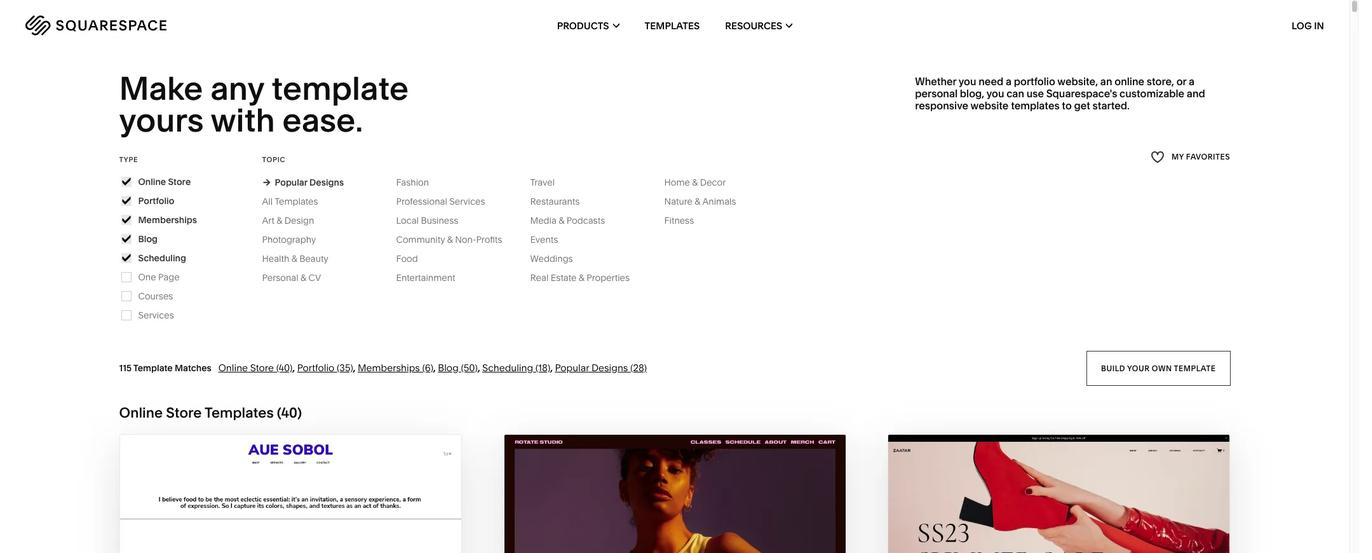 Task type: vqa. For each thing, say whether or not it's contained in the screenshot.
Real
yes



Task type: describe. For each thing, give the bounding box(es) containing it.
business
[[421, 215, 459, 226]]

2 vertical spatial templates
[[205, 404, 274, 421]]

properties
[[587, 272, 630, 283]]

popular designs (28) link
[[555, 362, 647, 374]]

an
[[1101, 75, 1113, 88]]

0 horizontal spatial designs
[[310, 177, 344, 188]]

40
[[281, 404, 297, 421]]

home
[[665, 177, 690, 188]]

media
[[531, 215, 557, 226]]

health & beauty link
[[262, 253, 341, 264]]

ease.
[[283, 101, 363, 140]]

art
[[262, 215, 275, 226]]

real estate & properties link
[[531, 272, 643, 283]]

products button
[[557, 0, 620, 51]]

nature & animals
[[665, 196, 737, 207]]

local
[[396, 215, 419, 226]]

0 horizontal spatial you
[[959, 75, 977, 88]]

0 vertical spatial popular
[[275, 177, 308, 188]]

photography link
[[262, 234, 329, 245]]

online for online store templates ( 40 )
[[119, 404, 163, 421]]

beauty
[[300, 253, 329, 264]]

1 horizontal spatial designs
[[592, 362, 628, 374]]

1 vertical spatial templates
[[275, 196, 318, 207]]

cv
[[309, 272, 321, 283]]

115
[[119, 362, 132, 374]]

community
[[396, 234, 445, 245]]

1 vertical spatial portfolio
[[297, 362, 335, 374]]

squarespace's
[[1047, 87, 1118, 100]]

resources button
[[726, 0, 793, 51]]

entertainment link
[[396, 272, 468, 283]]

3 , from the left
[[434, 362, 436, 374]]

restaurants
[[531, 196, 580, 207]]

build
[[1102, 363, 1126, 373]]

online
[[1115, 75, 1145, 88]]

1 horizontal spatial blog
[[438, 362, 459, 374]]

website
[[971, 99, 1009, 112]]

0 vertical spatial portfolio
[[138, 195, 174, 206]]

2 horizontal spatial templates
[[645, 19, 700, 31]]

& right "estate"
[[579, 272, 585, 283]]

media & podcasts
[[531, 215, 605, 226]]

health
[[262, 253, 289, 264]]

professional
[[396, 196, 448, 207]]

art & design link
[[262, 215, 327, 226]]

memberships (6) link
[[358, 362, 434, 374]]

customizable
[[1120, 87, 1185, 100]]

travel
[[531, 177, 555, 188]]

& for beauty
[[292, 253, 297, 264]]

2 a from the left
[[1190, 75, 1195, 88]]

whether you need a portfolio website, an online store, or a personal blog, you can use squarespace's customizable and responsive website templates to get started.
[[916, 75, 1206, 112]]

professional services
[[396, 196, 485, 207]]

website,
[[1058, 75, 1099, 88]]

fitness link
[[665, 215, 707, 226]]

online store templates ( 40 )
[[119, 404, 302, 421]]

events link
[[531, 234, 571, 245]]

(35)
[[337, 362, 353, 374]]

scheduling (18) link
[[483, 362, 551, 374]]

and
[[1188, 87, 1206, 100]]

started.
[[1093, 99, 1130, 112]]

home & decor link
[[665, 177, 739, 188]]

log
[[1293, 19, 1313, 31]]

popular designs
[[275, 177, 344, 188]]

courses
[[138, 290, 173, 302]]

log             in link
[[1293, 19, 1325, 31]]

1 vertical spatial memberships
[[358, 362, 420, 374]]

to
[[1063, 99, 1072, 112]]

all
[[262, 196, 273, 207]]

weddings link
[[531, 253, 586, 264]]

podcasts
[[567, 215, 605, 226]]

& for decor
[[693, 177, 698, 188]]

(18)
[[536, 362, 551, 374]]

store for online store templates ( 40 )
[[166, 404, 202, 421]]

art & design
[[262, 215, 314, 226]]

aue sobol image
[[120, 435, 461, 553]]

online for online store
[[138, 176, 166, 187]]

& for animals
[[695, 196, 701, 207]]

profits
[[476, 234, 503, 245]]

all templates link
[[262, 196, 331, 207]]

zaatar image
[[889, 435, 1230, 553]]

travel link
[[531, 177, 568, 188]]

(50)
[[461, 362, 478, 374]]

0 vertical spatial services
[[450, 196, 485, 207]]

make any template yours with ease.
[[119, 69, 416, 140]]

non-
[[455, 234, 476, 245]]

1 , from the left
[[293, 362, 295, 374]]

decor
[[701, 177, 726, 188]]

squarespace logo image
[[25, 15, 167, 36]]

1 vertical spatial popular
[[555, 362, 590, 374]]

food
[[396, 253, 418, 264]]

squarespace logo link
[[25, 15, 285, 36]]

whether
[[916, 75, 957, 88]]



Task type: locate. For each thing, give the bounding box(es) containing it.
5 , from the left
[[551, 362, 553, 374]]

can
[[1007, 87, 1025, 100]]

1 vertical spatial services
[[138, 309, 174, 321]]

(28)
[[631, 362, 647, 374]]

1 vertical spatial designs
[[592, 362, 628, 374]]

local business
[[396, 215, 459, 226]]

store for online store (40) , portfolio (35) , memberships (6) , blog (50) , scheduling (18) , popular designs (28)
[[250, 362, 274, 374]]

media & podcasts link
[[531, 215, 618, 226]]

1 horizontal spatial you
[[987, 87, 1005, 100]]

0 horizontal spatial blog
[[138, 233, 158, 245]]

your
[[1128, 363, 1150, 373]]

&
[[693, 177, 698, 188], [695, 196, 701, 207], [277, 215, 283, 226], [559, 215, 565, 226], [447, 234, 453, 245], [292, 253, 297, 264], [301, 272, 307, 283], [579, 272, 585, 283]]

1 horizontal spatial template
[[1175, 363, 1217, 373]]

one page
[[138, 271, 180, 283]]

responsive
[[916, 99, 969, 112]]

online down yours
[[138, 176, 166, 187]]

& for podcasts
[[559, 215, 565, 226]]

portfolio down online store
[[138, 195, 174, 206]]

fashion
[[396, 177, 429, 188]]

blog up one
[[138, 233, 158, 245]]

favorites
[[1187, 152, 1231, 162]]

weddings
[[531, 253, 573, 264]]

1 vertical spatial online
[[219, 362, 248, 374]]

local business link
[[396, 215, 471, 226]]

template inside "make any template yours with ease."
[[272, 69, 409, 108]]

matches
[[175, 362, 212, 374]]

topic
[[262, 155, 286, 164]]

2 vertical spatial store
[[166, 404, 202, 421]]

fitness
[[665, 215, 694, 226]]

use
[[1027, 87, 1045, 100]]

designs up all templates link
[[310, 177, 344, 188]]

store,
[[1147, 75, 1175, 88]]

& right nature
[[695, 196, 701, 207]]

aue sobol element
[[120, 435, 461, 553]]

& left cv
[[301, 272, 307, 283]]

0 vertical spatial template
[[272, 69, 409, 108]]

0 horizontal spatial scheduling
[[138, 252, 186, 264]]

community & non-profits link
[[396, 234, 515, 245]]

& for design
[[277, 215, 283, 226]]

community & non-profits
[[396, 234, 503, 245]]

0 vertical spatial store
[[168, 176, 191, 187]]

0 horizontal spatial popular
[[275, 177, 308, 188]]

0 vertical spatial online
[[138, 176, 166, 187]]

0 vertical spatial scheduling
[[138, 252, 186, 264]]

online right matches
[[219, 362, 248, 374]]

& right the media
[[559, 215, 565, 226]]

1 vertical spatial store
[[250, 362, 274, 374]]

my
[[1173, 152, 1185, 162]]

type
[[119, 155, 138, 164]]

& left non-
[[447, 234, 453, 245]]

store for online store
[[168, 176, 191, 187]]

you left need
[[959, 75, 977, 88]]

1 horizontal spatial memberships
[[358, 362, 420, 374]]

online for online store (40) , portfolio (35) , memberships (6) , blog (50) , scheduling (18) , popular designs (28)
[[219, 362, 248, 374]]

2 , from the left
[[353, 362, 356, 374]]

& right home
[[693, 177, 698, 188]]

popular right "(18)" on the left bottom of page
[[555, 362, 590, 374]]

, left memberships (6) link
[[353, 362, 356, 374]]

designs
[[310, 177, 344, 188], [592, 362, 628, 374]]

0 horizontal spatial portfolio
[[138, 195, 174, 206]]

services up business
[[450, 196, 485, 207]]

design
[[285, 215, 314, 226]]

templates
[[645, 19, 700, 31], [275, 196, 318, 207], [205, 404, 274, 421]]

2 vertical spatial online
[[119, 404, 163, 421]]

1 vertical spatial scheduling
[[483, 362, 533, 374]]

a right need
[[1006, 75, 1012, 88]]

personal & cv link
[[262, 272, 334, 283]]

blog
[[138, 233, 158, 245], [438, 362, 459, 374]]

115 template matches
[[119, 362, 212, 374]]

scheduling left "(18)" on the left bottom of page
[[483, 362, 533, 374]]

real
[[531, 272, 549, 283]]

nature & animals link
[[665, 196, 749, 207]]

popular up all templates
[[275, 177, 308, 188]]

& right health
[[292, 253, 297, 264]]

health & beauty
[[262, 253, 329, 264]]

online store
[[138, 176, 191, 187]]

food link
[[396, 253, 431, 264]]

events
[[531, 234, 558, 245]]

1 horizontal spatial portfolio
[[297, 362, 335, 374]]

1 vertical spatial blog
[[438, 362, 459, 374]]

online
[[138, 176, 166, 187], [219, 362, 248, 374], [119, 404, 163, 421]]

professional services link
[[396, 196, 498, 207]]

with
[[211, 101, 275, 140]]

home & decor
[[665, 177, 726, 188]]

0 horizontal spatial templates
[[205, 404, 274, 421]]

fashion link
[[396, 177, 442, 188]]

portfolio
[[1015, 75, 1056, 88]]

zaatar element
[[889, 435, 1230, 553]]

template
[[133, 362, 173, 374]]

& for cv
[[301, 272, 307, 283]]

memberships down online store
[[138, 214, 197, 226]]

)
[[297, 404, 302, 421]]

restaurants link
[[531, 196, 593, 207]]

own
[[1152, 363, 1173, 373]]

0 vertical spatial memberships
[[138, 214, 197, 226]]

blog (50) link
[[438, 362, 478, 374]]

0 horizontal spatial a
[[1006, 75, 1012, 88]]

rotate image
[[504, 435, 846, 553]]

, left portfolio (35) link
[[293, 362, 295, 374]]

1 horizontal spatial a
[[1190, 75, 1195, 88]]

personal & cv
[[262, 272, 321, 283]]

& right art
[[277, 215, 283, 226]]

portfolio left (35)
[[297, 362, 335, 374]]

0 horizontal spatial services
[[138, 309, 174, 321]]

4 , from the left
[[478, 362, 480, 374]]

you left "can"
[[987, 87, 1005, 100]]

estate
[[551, 272, 577, 283]]

services down courses
[[138, 309, 174, 321]]

yours
[[119, 101, 204, 140]]

1 horizontal spatial services
[[450, 196, 485, 207]]

& for non-
[[447, 234, 453, 245]]

1 horizontal spatial scheduling
[[483, 362, 533, 374]]

templates
[[1012, 99, 1060, 112]]

page
[[158, 271, 180, 283]]

a right "or"
[[1190, 75, 1195, 88]]

nature
[[665, 196, 693, 207]]

designs left (28)
[[592, 362, 628, 374]]

portfolio
[[138, 195, 174, 206], [297, 362, 335, 374]]

(6)
[[423, 362, 434, 374]]

0 vertical spatial blog
[[138, 233, 158, 245]]

, left popular designs (28) link
[[551, 362, 553, 374]]

blog right (6)
[[438, 362, 459, 374]]

template inside button
[[1175, 363, 1217, 373]]

need
[[979, 75, 1004, 88]]

entertainment
[[396, 272, 455, 283]]

build your own template button
[[1087, 351, 1231, 386]]

any
[[211, 69, 264, 108]]

photography
[[262, 234, 316, 245]]

build your own template
[[1102, 363, 1217, 373]]

get
[[1075, 99, 1091, 112]]

portfolio (35) link
[[297, 362, 353, 374]]

1 horizontal spatial templates
[[275, 196, 318, 207]]

(40)
[[276, 362, 293, 374]]

0 horizontal spatial memberships
[[138, 214, 197, 226]]

resources
[[726, 19, 783, 31]]

online store (40) , portfolio (35) , memberships (6) , blog (50) , scheduling (18) , popular designs (28)
[[219, 362, 647, 374]]

popular
[[275, 177, 308, 188], [555, 362, 590, 374]]

animals
[[703, 196, 737, 207]]

0 vertical spatial designs
[[310, 177, 344, 188]]

store
[[168, 176, 191, 187], [250, 362, 274, 374], [166, 404, 202, 421]]

scheduling up one page
[[138, 252, 186, 264]]

personal
[[262, 272, 299, 283]]

memberships
[[138, 214, 197, 226], [358, 362, 420, 374]]

memberships left (6)
[[358, 362, 420, 374]]

templates link
[[645, 0, 700, 51]]

online down template
[[119, 404, 163, 421]]

scheduling
[[138, 252, 186, 264], [483, 362, 533, 374]]

0 horizontal spatial template
[[272, 69, 409, 108]]

popular designs link
[[262, 177, 344, 188]]

in
[[1315, 19, 1325, 31]]

, left blog (50) link
[[434, 362, 436, 374]]

rotate element
[[504, 435, 846, 553]]

1 horizontal spatial popular
[[555, 362, 590, 374]]

1 a from the left
[[1006, 75, 1012, 88]]

0 vertical spatial templates
[[645, 19, 700, 31]]

, left scheduling (18) link
[[478, 362, 480, 374]]

1 vertical spatial template
[[1175, 363, 1217, 373]]

or
[[1177, 75, 1187, 88]]

you
[[959, 75, 977, 88], [987, 87, 1005, 100]]



